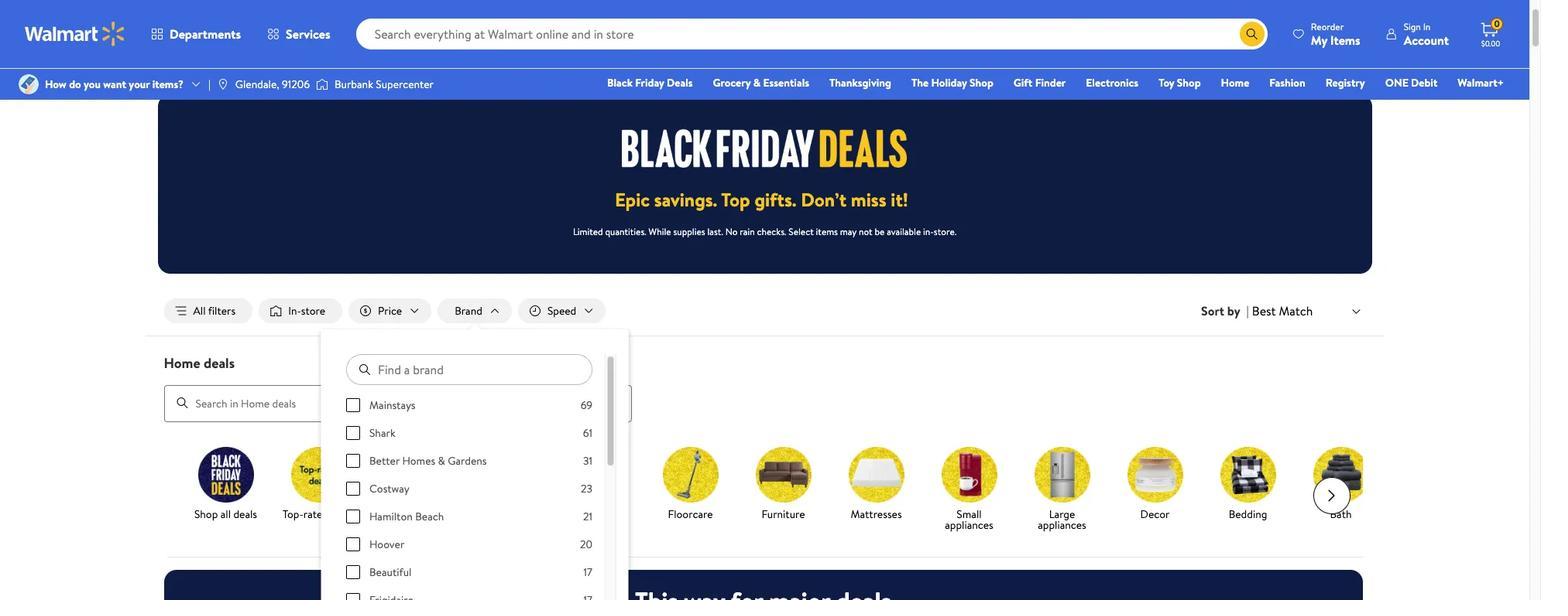 Task type: locate. For each thing, give the bounding box(es) containing it.
supercenter
[[376, 77, 434, 92]]

 image
[[19, 74, 39, 94], [316, 77, 328, 92]]

in
[[1423, 20, 1431, 33]]

may
[[840, 225, 857, 239]]

burbank supercenter
[[335, 77, 434, 92]]

1 horizontal spatial shop
[[970, 75, 993, 91]]

shark
[[369, 426, 395, 441]]

deals right all
[[233, 507, 257, 522]]

shop right toy
[[1177, 75, 1201, 91]]

price
[[378, 304, 402, 319]]

large
[[1049, 507, 1075, 522]]

1 horizontal spatial  image
[[316, 77, 328, 92]]

price button
[[349, 299, 431, 324]]

all for all home
[[164, 11, 176, 26]]

registry link
[[1319, 74, 1372, 91]]

1 vertical spatial home
[[164, 354, 200, 373]]

| right 'by'
[[1246, 303, 1249, 320]]

all for all filters
[[193, 304, 206, 319]]

next slide for chipmodulewithimages list image
[[1313, 477, 1350, 515]]

toy shop link
[[1152, 74, 1208, 91]]

furniture link
[[743, 447, 824, 523]]

home deals
[[164, 354, 235, 373]]

0 horizontal spatial home
[[164, 354, 200, 373]]

bath
[[1330, 507, 1352, 522]]

match
[[1279, 303, 1313, 320]]

None checkbox
[[346, 399, 360, 413], [346, 483, 360, 496], [346, 538, 360, 552], [346, 594, 360, 601], [346, 399, 360, 413], [346, 483, 360, 496], [346, 538, 360, 552], [346, 594, 360, 601]]

$50
[[383, 507, 401, 522]]

how
[[45, 77, 66, 92]]

dining
[[583, 518, 612, 533]]

0 vertical spatial home
[[1221, 75, 1249, 91]]

| right 'items?'
[[208, 77, 211, 92]]

0
[[1494, 17, 1500, 30]]

Walmart Site-Wide search field
[[356, 19, 1268, 50]]

appliances down small appliances image
[[945, 518, 993, 533]]

holiday
[[931, 75, 967, 91]]

Find a brand search field
[[346, 355, 592, 386]]

fashion
[[1269, 75, 1305, 91]]

in-store button
[[259, 299, 342, 324]]

home for home deals
[[164, 354, 200, 373]]

 image right the 91206
[[316, 77, 328, 92]]

1 horizontal spatial home
[[1221, 75, 1249, 91]]

gift
[[1014, 75, 1033, 91]]

homes
[[402, 454, 435, 469]]

top-rated deals
[[283, 507, 355, 522]]

store.
[[934, 225, 956, 239]]

one
[[1385, 75, 1408, 91]]

1 horizontal spatial |
[[1246, 303, 1249, 320]]

&
[[753, 75, 761, 91], [438, 454, 445, 469], [403, 507, 410, 522], [613, 507, 620, 522]]

| inside the "sort and filter section" element
[[1246, 303, 1249, 320]]

kitchen & dining link
[[557, 447, 638, 534]]

your
[[129, 77, 150, 92]]

home down clear search field text image
[[1221, 75, 1249, 91]]

search image
[[176, 397, 189, 410]]

$0.00
[[1481, 38, 1500, 49]]

large appliances image
[[1034, 447, 1090, 503]]

grocery & essentials
[[713, 75, 809, 91]]

gift finder
[[1014, 75, 1066, 91]]

black friday deals link
[[600, 74, 700, 91]]

0 vertical spatial |
[[208, 77, 211, 92]]

items
[[816, 225, 838, 239]]

be
[[875, 225, 885, 239]]

home inside home deals search field
[[164, 354, 200, 373]]

0 horizontal spatial all
[[164, 11, 176, 26]]

1 horizontal spatial all
[[193, 304, 206, 319]]

& for $50
[[403, 507, 410, 522]]

services button
[[254, 15, 344, 53]]

appliances for small
[[945, 518, 993, 533]]

not
[[859, 225, 872, 239]]

the
[[911, 75, 929, 91]]

black friday deals
[[607, 75, 693, 91]]

deals right "rated"
[[331, 507, 355, 522]]

walmart+
[[1458, 75, 1504, 91]]

all
[[164, 11, 176, 26], [193, 304, 206, 319]]

1 appliances from the left
[[945, 518, 993, 533]]

registry
[[1326, 75, 1365, 91]]

0 horizontal spatial  image
[[19, 74, 39, 94]]

0 horizontal spatial |
[[208, 77, 211, 92]]

None checkbox
[[346, 427, 360, 441], [346, 455, 360, 469], [346, 510, 360, 524], [346, 566, 360, 580], [346, 427, 360, 441], [346, 455, 360, 469], [346, 510, 360, 524], [346, 566, 360, 580]]

1 vertical spatial all
[[193, 304, 206, 319]]

shop inside toy shop link
[[1177, 75, 1201, 91]]

deals inside search field
[[204, 354, 235, 373]]

savings.
[[654, 187, 717, 213]]

23
[[580, 482, 592, 497]]

all left home
[[164, 11, 176, 26]]

& right $50
[[403, 507, 410, 522]]

all filters
[[193, 304, 236, 319]]

bedding
[[1229, 507, 1267, 522]]

2 horizontal spatial shop
[[1177, 75, 1201, 91]]

under
[[413, 507, 440, 522]]

toy
[[1159, 75, 1174, 91]]

shop right holiday
[[970, 75, 993, 91]]

appliances
[[945, 518, 993, 533], [1038, 518, 1086, 533]]

0 $0.00
[[1481, 17, 1500, 49]]

& right grocery
[[753, 75, 761, 91]]

grocery & essentials link
[[706, 74, 816, 91]]

mattresses
[[851, 507, 902, 522]]

home inside the home link
[[1221, 75, 1249, 91]]

mattresses image
[[848, 447, 904, 503]]

Search search field
[[356, 19, 1268, 50]]

1 horizontal spatial appliances
[[1038, 518, 1086, 533]]

departments button
[[138, 15, 254, 53]]

floorcare link
[[650, 447, 731, 523]]

0 horizontal spatial appliances
[[945, 518, 993, 533]]

the holiday shop
[[911, 75, 993, 91]]

& right dining
[[613, 507, 620, 522]]

0 horizontal spatial shop
[[194, 507, 218, 522]]

appliances down large appliances image at the right bottom of the page
[[1038, 518, 1086, 533]]

small appliances link
[[929, 447, 1009, 534]]

& inside kitchen & dining
[[613, 507, 620, 522]]

all left filters
[[193, 304, 206, 319]]

sort
[[1201, 303, 1224, 320]]

home for home
[[1221, 75, 1249, 91]]

kitchen & dining
[[575, 507, 620, 533]]

 image left how
[[19, 74, 39, 94]]

group
[[346, 398, 592, 601]]

2 appliances from the left
[[1038, 518, 1086, 533]]

all filters button
[[164, 299, 253, 324]]

1 vertical spatial |
[[1246, 303, 1249, 320]]

one debit link
[[1378, 74, 1445, 91]]

bedding link
[[1208, 447, 1288, 523]]

17
[[583, 565, 592, 581]]

& inside "link"
[[403, 507, 410, 522]]

best match
[[1252, 303, 1313, 320]]

shop left all
[[194, 507, 218, 522]]

 image
[[217, 78, 229, 91]]

top-rated deals image
[[291, 447, 347, 503]]

better
[[369, 454, 399, 469]]

deals down filters
[[204, 354, 235, 373]]

available
[[887, 225, 921, 239]]

walmart black friday deals for days image
[[622, 129, 907, 168]]

deals for shop
[[233, 507, 257, 522]]

quantities.
[[605, 225, 646, 239]]

in-
[[923, 225, 934, 239]]

all inside button
[[193, 304, 206, 319]]

0 vertical spatial all
[[164, 11, 176, 26]]

decor link
[[1115, 447, 1195, 523]]

home up 'search' icon
[[164, 354, 200, 373]]

deals
[[667, 75, 693, 91]]

costway
[[369, 482, 409, 497]]



Task type: vqa. For each thing, say whether or not it's contained in the screenshot.
were
no



Task type: describe. For each thing, give the bounding box(es) containing it.
black
[[607, 75, 633, 91]]

in-store
[[288, 304, 325, 319]]

appliances for large
[[1038, 518, 1086, 533]]

hamilton
[[369, 510, 412, 525]]

top
[[721, 187, 750, 213]]

the holiday shop link
[[904, 74, 1000, 91]]

shop inside shop all deals link
[[194, 507, 218, 522]]

floorcare image
[[662, 447, 718, 503]]

reorder my items
[[1311, 20, 1360, 48]]

toy shop
[[1159, 75, 1201, 91]]

debit
[[1411, 75, 1438, 91]]

burbank
[[335, 77, 373, 92]]

search icon image
[[1246, 28, 1258, 40]]

& for grocery
[[753, 75, 761, 91]]

rated
[[303, 507, 328, 522]]

large appliances link
[[1022, 447, 1102, 534]]

Search in Home deals search field
[[164, 385, 632, 423]]

how do you want your items?
[[45, 77, 184, 92]]

it!
[[891, 187, 908, 213]]

don't
[[801, 187, 846, 213]]

electronics link
[[1079, 74, 1145, 91]]

 image for how do you want your items?
[[19, 74, 39, 94]]

mainstays
[[369, 398, 415, 414]]

friday
[[635, 75, 664, 91]]

kitchen & dining image
[[570, 447, 625, 503]]

speed button
[[518, 299, 606, 324]]

by
[[1227, 303, 1240, 320]]

miss
[[851, 187, 886, 213]]

home link
[[1214, 74, 1256, 91]]

31
[[583, 454, 592, 469]]

last.
[[707, 225, 723, 239]]

one debit
[[1385, 75, 1438, 91]]

shop all deals
[[194, 507, 257, 522]]

sort and filter section element
[[145, 287, 1384, 336]]

electronics
[[1086, 75, 1138, 91]]

shop all deals image
[[198, 447, 254, 503]]

furniture
[[762, 507, 805, 522]]

21
[[583, 510, 592, 525]]

shop all deals link
[[185, 447, 266, 523]]

decor image
[[1127, 447, 1183, 503]]

epic savings. top gifts. don't miss it!
[[615, 187, 908, 213]]

 image for burbank supercenter
[[316, 77, 328, 92]]

items?
[[152, 77, 184, 92]]

thanksgiving link
[[822, 74, 898, 91]]

$50 & under link
[[371, 447, 452, 523]]

best match button
[[1249, 301, 1366, 322]]

large appliances
[[1038, 507, 1086, 533]]

items
[[1330, 31, 1360, 48]]

& for kitchen
[[613, 507, 620, 522]]

mattresses link
[[836, 447, 917, 523]]

deals for top-
[[331, 507, 355, 522]]

beach
[[415, 510, 444, 525]]

sign in account
[[1404, 20, 1449, 48]]

rain
[[740, 225, 755, 239]]

brand
[[455, 304, 482, 319]]

limited
[[573, 225, 603, 239]]

& right homes
[[438, 454, 445, 469]]

walmart+ link
[[1451, 74, 1511, 91]]

glendale, 91206
[[235, 77, 310, 92]]

gardens
[[447, 454, 486, 469]]

best
[[1252, 303, 1276, 320]]

shop inside the holiday shop link
[[970, 75, 993, 91]]

top-
[[283, 507, 303, 522]]

get it today image
[[477, 447, 532, 503]]

thanksgiving
[[829, 75, 891, 91]]

clear search field text image
[[1221, 28, 1233, 40]]

want
[[103, 77, 126, 92]]

$50 & under
[[383, 507, 440, 522]]

reorder
[[1311, 20, 1344, 33]]

do
[[69, 77, 81, 92]]

select
[[789, 225, 814, 239]]

hamilton beach
[[369, 510, 444, 525]]

20
[[580, 538, 592, 553]]

walmart image
[[25, 22, 125, 46]]

essentials
[[763, 75, 809, 91]]

speed
[[547, 304, 576, 319]]

glendale,
[[235, 77, 279, 92]]

small appliances image
[[941, 447, 997, 503]]

all
[[220, 507, 231, 522]]

all home
[[164, 11, 205, 26]]

home
[[179, 11, 205, 26]]

bedding image
[[1220, 447, 1276, 503]]

fashion link
[[1263, 74, 1312, 91]]

in-
[[288, 304, 301, 319]]

brand button
[[438, 299, 512, 324]]

top-rated deals link
[[278, 447, 359, 523]]

61
[[583, 426, 592, 441]]

group containing mainstays
[[346, 398, 592, 601]]

services
[[286, 26, 330, 43]]

bath image
[[1313, 447, 1369, 503]]

small
[[957, 507, 982, 522]]

kitchen
[[575, 507, 611, 522]]

filters
[[208, 304, 236, 319]]

supplies
[[673, 225, 705, 239]]

$50 & under image
[[384, 447, 439, 503]]

sign
[[1404, 20, 1421, 33]]

checks.
[[757, 225, 786, 239]]

Home deals search field
[[145, 354, 1384, 423]]

hoover
[[369, 538, 404, 553]]

gifts.
[[755, 187, 796, 213]]

grocery
[[713, 75, 751, 91]]

store
[[301, 304, 325, 319]]

bath link
[[1301, 447, 1381, 523]]

furniture image
[[755, 447, 811, 503]]



